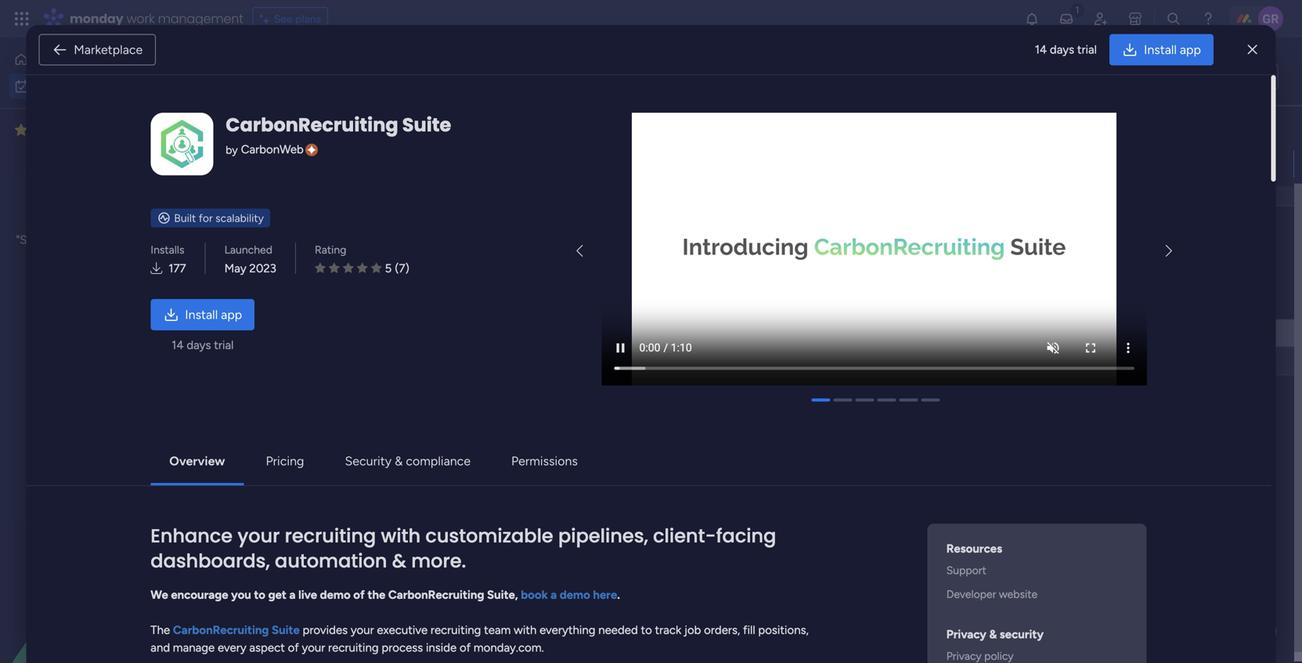 Task type: vqa. For each thing, say whether or not it's contained in the screenshot.
left on
no



Task type: describe. For each thing, give the bounding box(es) containing it.
enhance
[[151, 523, 233, 549]]

boards
[[103, 215, 140, 230]]

customize
[[586, 130, 639, 143]]

pricing button
[[253, 446, 317, 477]]

1 star image from the left
[[315, 262, 326, 274]]

book
[[521, 588, 548, 602]]

customize button
[[561, 124, 645, 149]]

carbonrecruiting suite link
[[173, 623, 300, 638]]

& for privacy
[[990, 628, 997, 642]]

security & compliance
[[345, 454, 471, 469]]

later
[[129, 251, 152, 265]]

inside
[[426, 641, 457, 655]]

2 vertical spatial recruiting
[[328, 641, 379, 655]]

"star"
[[16, 233, 45, 247]]

select product image
[[14, 11, 30, 27]]

lottie animation image
[[0, 505, 200, 664]]

1 demo from the left
[[320, 588, 351, 602]]

date
[[1085, 295, 1108, 308]]

easily
[[48, 251, 77, 265]]

access
[[80, 251, 116, 265]]

more.
[[411, 548, 466, 574]]

executive
[[377, 623, 428, 638]]

facing
[[717, 523, 777, 549]]

5 (7)
[[385, 261, 410, 276]]

1 vertical spatial you
[[231, 588, 251, 602]]

built
[[174, 211, 196, 225]]

0 inside without a date / 0 items
[[383, 525, 390, 538]]

new
[[237, 130, 260, 143]]

privacy & security privacy policy
[[947, 628, 1044, 663]]

permissions button
[[499, 446, 591, 477]]

to
[[1228, 70, 1240, 83]]

1 vertical spatial suite
[[272, 623, 300, 638]]

0 for later /
[[313, 468, 320, 481]]

app logo image
[[151, 113, 213, 175]]

rating
[[315, 243, 347, 256]]

2 vertical spatial carbonrecruiting
[[173, 623, 269, 638]]

management
[[158, 10, 243, 27]]

to do list button
[[1199, 64, 1279, 89]]

website
[[1000, 588, 1038, 601]]

2 privacy from the top
[[947, 650, 982, 663]]

2 horizontal spatial a
[[551, 588, 557, 602]]

manage
[[173, 641, 215, 655]]

project for project management
[[795, 328, 831, 342]]

/ right date
[[372, 520, 380, 540]]

for
[[199, 211, 213, 225]]

by carbonweb
[[226, 143, 304, 157]]

.
[[618, 588, 621, 602]]

project for project
[[254, 327, 289, 340]]

pipelines,
[[559, 523, 649, 549]]

project management
[[795, 328, 898, 342]]

with inside 'provides your executive recruiting team with everything needed to track job orders, fill positions, and manage every aspect of your recruiting process inside of monday.com.'
[[514, 623, 537, 638]]

new item button
[[230, 124, 290, 149]]

installs
[[151, 243, 185, 256]]

carbonweb
[[241, 143, 304, 157]]

encourage
[[171, 588, 228, 602]]

built for scalability element
[[151, 209, 270, 227]]

to-do
[[673, 329, 701, 341]]

provides your executive recruiting team with everything needed to track job orders, fill positions, and manage every aspect of your recruiting process inside of monday.com.
[[151, 623, 809, 655]]

security
[[1000, 628, 1044, 642]]

0 horizontal spatial of
[[288, 641, 299, 655]]

later / 0 items
[[263, 464, 350, 484]]

home link
[[9, 47, 190, 72]]

group
[[697, 295, 728, 308]]

needed
[[599, 623, 638, 638]]

1 horizontal spatial of
[[354, 588, 365, 602]]

dapulse x slim image
[[1249, 40, 1258, 59]]

every
[[218, 641, 247, 655]]

mar 8
[[1083, 327, 1109, 340]]

1 vertical spatial 14 days trial
[[172, 338, 234, 352]]

book a demo here link
[[521, 588, 618, 602]]

you inside no favorite boards yet "star" any board so that you can easily access it later
[[143, 233, 162, 247]]

1 horizontal spatial app
[[1181, 42, 1202, 57]]

list
[[1258, 70, 1272, 83]]

and
[[151, 641, 170, 655]]

can
[[165, 233, 184, 247]]

home option
[[9, 47, 190, 72]]

to do list
[[1228, 70, 1272, 83]]

do
[[688, 329, 701, 341]]

track
[[655, 623, 682, 638]]

0 vertical spatial carbonrecruiting
[[226, 112, 399, 138]]

0 horizontal spatial a
[[289, 588, 296, 602]]

fill
[[744, 623, 756, 638]]

date
[[336, 520, 369, 540]]

carbonrecruiting suite
[[226, 112, 452, 138]]

customizable
[[426, 523, 554, 549]]

2 horizontal spatial of
[[460, 641, 471, 655]]

1 star image from the left
[[329, 262, 340, 274]]

work
[[273, 59, 336, 94]]

the carbonrecruiting suite
[[151, 623, 300, 638]]

see plans button
[[253, 7, 328, 31]]

lottie animation element
[[0, 505, 200, 664]]

favorite
[[58, 215, 100, 230]]

live
[[299, 588, 317, 602]]

0 horizontal spatial trial
[[214, 338, 234, 352]]

job
[[685, 623, 702, 638]]

2 vertical spatial your
[[302, 641, 325, 655]]

people
[[978, 295, 1012, 308]]

compliance
[[406, 454, 471, 469]]

suite,
[[487, 588, 518, 602]]

get
[[268, 588, 287, 602]]

3 star image from the left
[[371, 262, 382, 274]]

search everything image
[[1167, 11, 1182, 27]]



Task type: locate. For each thing, give the bounding box(es) containing it.
items for later /
[[323, 468, 350, 481]]

2 item from the left
[[346, 130, 368, 143]]

items inside without a date / 0 items
[[393, 525, 420, 538]]

of right aspect
[[288, 641, 299, 655]]

1 horizontal spatial install
[[1145, 42, 1177, 57]]

team
[[484, 623, 511, 638]]

/ for overdue
[[328, 125, 335, 145]]

invite members image
[[1094, 11, 1109, 27]]

may
[[225, 261, 247, 276]]

0 vertical spatial days
[[1051, 43, 1075, 57]]

1 vertical spatial with
[[514, 623, 537, 638]]

demo
[[320, 588, 351, 602], [560, 588, 591, 602]]

/ for later
[[302, 464, 309, 484]]

1 horizontal spatial a
[[323, 520, 332, 540]]

your for executive
[[351, 623, 374, 638]]

privacy up policy
[[947, 628, 987, 642]]

to inside 'provides your executive recruiting team with everything needed to track job orders, fill positions, and manage every aspect of your recruiting process inside of monday.com.'
[[641, 623, 652, 638]]

project down 2023 at the top left of the page
[[254, 327, 289, 340]]

14 down notifications icon
[[1036, 43, 1048, 57]]

star image
[[315, 262, 326, 274], [343, 262, 354, 274]]

2 horizontal spatial star image
[[371, 262, 382, 274]]

1 vertical spatial 14
[[172, 338, 184, 352]]

carbonrecruiting
[[226, 112, 399, 138], [389, 588, 485, 602], [173, 623, 269, 638]]

14 down 177
[[172, 338, 184, 352]]

1 vertical spatial days
[[187, 338, 211, 352]]

with inside enhance your recruiting with customizable pipelines, client-facing dashboards, automation & more.
[[381, 523, 421, 549]]

items right pricing button
[[323, 468, 350, 481]]

install app down may
[[185, 307, 242, 322]]

0 vertical spatial with
[[381, 523, 421, 549]]

trial down invite members icon at right
[[1078, 43, 1098, 57]]

1 vertical spatial recruiting
[[431, 623, 481, 638]]

notifications image
[[1025, 11, 1040, 27]]

& right security
[[395, 454, 403, 469]]

1 horizontal spatial to
[[641, 623, 652, 638]]

policy
[[985, 650, 1014, 663]]

2 demo from the left
[[560, 588, 591, 602]]

1 vertical spatial privacy
[[947, 650, 982, 663]]

your up get
[[238, 523, 280, 549]]

launched
[[225, 243, 273, 256]]

0 horizontal spatial item
[[262, 130, 284, 143]]

0 vertical spatial you
[[143, 233, 162, 247]]

see
[[274, 12, 293, 25]]

my
[[231, 59, 267, 94]]

0 vertical spatial suite
[[403, 112, 452, 138]]

(7)
[[395, 261, 410, 276]]

with up monday.com.
[[514, 623, 537, 638]]

1 horizontal spatial star image
[[357, 262, 368, 274]]

2 horizontal spatial your
[[351, 623, 374, 638]]

1 vertical spatial install app button
[[151, 299, 255, 330]]

without a date / 0 items
[[263, 520, 420, 540]]

demo right live
[[320, 588, 351, 602]]

& for security
[[395, 454, 403, 469]]

resources support
[[947, 542, 1003, 577]]

your down provides at the bottom left of the page
[[302, 641, 325, 655]]

1 horizontal spatial days
[[1051, 43, 1075, 57]]

1 horizontal spatial suite
[[403, 112, 452, 138]]

recruiting inside enhance your recruiting with customizable pipelines, client-facing dashboards, automation & more.
[[285, 523, 376, 549]]

0 inside later / 0 items
[[313, 468, 320, 481]]

permissions
[[512, 454, 578, 469]]

0 vertical spatial install
[[1145, 42, 1177, 57]]

0 right pricing
[[313, 468, 320, 481]]

monday marketplace image
[[1128, 11, 1144, 27]]

1 vertical spatial app
[[221, 307, 242, 322]]

& inside button
[[395, 454, 403, 469]]

0 horizontal spatial app
[[221, 307, 242, 322]]

you up carbonrecruiting suite "link"
[[231, 588, 251, 602]]

177
[[169, 261, 186, 276]]

1 horizontal spatial star image
[[343, 262, 354, 274]]

0 vertical spatial &
[[395, 454, 403, 469]]

do
[[1243, 70, 1255, 83]]

no
[[39, 215, 55, 230]]

resources
[[947, 542, 1003, 556]]

14 days trial
[[1036, 43, 1098, 57], [172, 338, 234, 352]]

1 vertical spatial trial
[[214, 338, 234, 352]]

0 horizontal spatial 14 days trial
[[172, 338, 234, 352]]

search image
[[421, 130, 433, 143]]

your for recruiting
[[238, 523, 280, 549]]

your inside enhance your recruiting with customizable pipelines, client-facing dashboards, automation & more.
[[238, 523, 280, 549]]

0 right date
[[383, 525, 390, 538]]

0 horizontal spatial 0
[[313, 468, 320, 481]]

support
[[947, 564, 987, 577]]

overdue
[[263, 125, 324, 145]]

/ left 1
[[328, 125, 335, 145]]

& up policy
[[990, 628, 997, 642]]

1 vertical spatial to
[[641, 623, 652, 638]]

greg robinson image
[[1259, 6, 1284, 31]]

home
[[34, 53, 64, 66]]

marketplace button
[[39, 34, 156, 65]]

a left date
[[323, 520, 332, 540]]

0 right today
[[322, 242, 329, 256]]

install app button down 177
[[151, 299, 255, 330]]

items right today
[[332, 242, 359, 256]]

/
[[328, 125, 335, 145], [311, 238, 318, 258], [302, 464, 309, 484], [372, 520, 380, 540]]

later
[[263, 464, 298, 484]]

0 horizontal spatial to
[[254, 588, 266, 602]]

security
[[345, 454, 392, 469]]

1 horizontal spatial item
[[346, 130, 368, 143]]

0 vertical spatial recruiting
[[285, 523, 376, 549]]

security & compliance button
[[333, 446, 483, 477]]

of
[[354, 588, 365, 602], [288, 641, 299, 655], [460, 641, 471, 655]]

monday
[[70, 10, 123, 27]]

2 vertical spatial &
[[990, 628, 997, 642]]

process
[[382, 641, 423, 655]]

with right date
[[381, 523, 421, 549]]

0 horizontal spatial 14
[[172, 338, 184, 352]]

demo left the here
[[560, 588, 591, 602]]

1 privacy from the top
[[947, 628, 987, 642]]

workspaces selection and actions image
[[15, 121, 27, 139]]

0 vertical spatial 14 days trial
[[1036, 43, 1098, 57]]

project
[[254, 327, 289, 340], [795, 328, 831, 342]]

install down 177
[[185, 307, 218, 322]]

it
[[119, 251, 126, 265]]

0 horizontal spatial star image
[[329, 262, 340, 274]]

2 horizontal spatial 0
[[383, 525, 390, 538]]

the
[[368, 588, 386, 602]]

1 image
[[1071, 1, 1085, 18]]

marketplace arrow right image
[[1166, 245, 1173, 257]]

1 vertical spatial carbonrecruiting
[[389, 588, 485, 602]]

0
[[322, 242, 329, 256], [313, 468, 320, 481], [383, 525, 390, 538]]

1 vertical spatial items
[[323, 468, 350, 481]]

aspect
[[249, 641, 285, 655]]

everything
[[540, 623, 596, 638]]

to-
[[673, 329, 688, 341]]

today
[[263, 238, 308, 258]]

overdue / 1 item
[[263, 125, 368, 145]]

we encourage you to get a live demo of the carbonrecruiting suite, book a demo here .
[[151, 588, 621, 602]]

1 horizontal spatial 14
[[1036, 43, 1048, 57]]

/ for today
[[311, 238, 318, 258]]

work
[[127, 10, 155, 27]]

pricing
[[266, 454, 304, 469]]

launched may 2023
[[225, 243, 277, 276]]

0 vertical spatial items
[[332, 242, 359, 256]]

built for scalability
[[174, 211, 264, 225]]

& up we encourage you to get a live demo of the carbonrecruiting suite, book a demo here .
[[392, 548, 407, 574]]

enhance your recruiting with customizable pipelines, client-facing dashboards, automation & more.
[[151, 523, 777, 574]]

provides
[[303, 623, 348, 638]]

scalability
[[216, 211, 264, 225]]

app down the search everything icon
[[1181, 42, 1202, 57]]

you down yet
[[143, 233, 162, 247]]

the
[[151, 623, 170, 638]]

trial down may
[[214, 338, 234, 352]]

1 horizontal spatial with
[[514, 623, 537, 638]]

install
[[1145, 42, 1177, 57], [185, 307, 218, 322]]

new item
[[237, 130, 284, 143]]

2 star image from the left
[[343, 262, 354, 274]]

1 vertical spatial install app
[[185, 307, 242, 322]]

no favorite boards yet "star" any board so that you can easily access it later
[[16, 215, 184, 265]]

/ right later
[[302, 464, 309, 484]]

without
[[263, 520, 319, 540]]

my work
[[231, 59, 336, 94]]

None search field
[[297, 124, 439, 149]]

to
[[254, 588, 266, 602], [641, 623, 652, 638]]

developer website
[[947, 588, 1038, 601]]

help image
[[1201, 11, 1217, 27]]

0 vertical spatial app
[[1181, 42, 1202, 57]]

yet
[[143, 215, 161, 230]]

& inside enhance your recruiting with customizable pipelines, client-facing dashboards, automation & more.
[[392, 548, 407, 574]]

so
[[103, 233, 115, 247]]

overview
[[169, 454, 225, 469]]

0 horizontal spatial install app
[[185, 307, 242, 322]]

recruiting down provides at the bottom left of the page
[[328, 641, 379, 655]]

orders,
[[704, 623, 741, 638]]

1 horizontal spatial 0
[[322, 242, 329, 256]]

1 horizontal spatial 14 days trial
[[1036, 43, 1098, 57]]

project left management
[[795, 328, 831, 342]]

1 horizontal spatial trial
[[1078, 43, 1098, 57]]

board
[[851, 295, 880, 308]]

items up more.
[[393, 525, 420, 538]]

0 horizontal spatial install
[[185, 307, 218, 322]]

items for today /
[[332, 242, 359, 256]]

star image
[[329, 262, 340, 274], [357, 262, 368, 274], [371, 262, 382, 274]]

8
[[1103, 327, 1109, 340]]

0 horizontal spatial suite
[[272, 623, 300, 638]]

0 vertical spatial to
[[254, 588, 266, 602]]

plans
[[295, 12, 321, 25]]

of left the at the bottom left of page
[[354, 588, 365, 602]]

0 inside today / 0 items
[[322, 242, 329, 256]]

1 horizontal spatial install app button
[[1110, 34, 1214, 65]]

to left get
[[254, 588, 266, 602]]

carbonrecruiting up every
[[173, 623, 269, 638]]

carbonrecruiting up carbonweb
[[226, 112, 399, 138]]

0 horizontal spatial your
[[238, 523, 280, 549]]

recruiting up live
[[285, 523, 376, 549]]

2 vertical spatial 0
[[383, 525, 390, 538]]

0 horizontal spatial demo
[[320, 588, 351, 602]]

your right provides at the bottom left of the page
[[351, 623, 374, 638]]

item inside button
[[262, 130, 284, 143]]

0 horizontal spatial with
[[381, 523, 421, 549]]

install app down the search everything icon
[[1145, 42, 1202, 57]]

with
[[381, 523, 421, 549], [514, 623, 537, 638]]

recruiting up inside
[[431, 623, 481, 638]]

install app button
[[1110, 34, 1214, 65], [151, 299, 255, 330]]

monday work management
[[70, 10, 243, 27]]

mar
[[1083, 327, 1101, 340]]

0 vertical spatial install app
[[1145, 42, 1202, 57]]

a right the 'book'
[[551, 588, 557, 602]]

0 vertical spatial install app button
[[1110, 34, 1214, 65]]

1 vertical spatial your
[[351, 623, 374, 638]]

0 vertical spatial 0
[[322, 242, 329, 256]]

client-
[[654, 523, 717, 549]]

any
[[48, 233, 67, 247]]

0 horizontal spatial install app button
[[151, 299, 255, 330]]

of right inside
[[460, 641, 471, 655]]

0 horizontal spatial days
[[187, 338, 211, 352]]

0 vertical spatial privacy
[[947, 628, 987, 642]]

Filter dashboard by text search field
[[297, 124, 439, 149]]

that
[[118, 233, 140, 247]]

positions,
[[759, 623, 809, 638]]

a right get
[[289, 588, 296, 602]]

1 horizontal spatial you
[[231, 588, 251, 602]]

by
[[226, 143, 238, 156]]

& inside privacy & security privacy policy
[[990, 628, 997, 642]]

install app button down the search everything icon
[[1110, 34, 1214, 65]]

0 vertical spatial 14
[[1036, 43, 1048, 57]]

your
[[238, 523, 280, 549], [351, 623, 374, 638], [302, 641, 325, 655]]

see plans
[[274, 12, 321, 25]]

0 horizontal spatial star image
[[315, 262, 326, 274]]

0 horizontal spatial project
[[254, 327, 289, 340]]

app down may
[[221, 307, 242, 322]]

0 vertical spatial your
[[238, 523, 280, 549]]

1 horizontal spatial project
[[795, 328, 831, 342]]

item inside overdue / 1 item
[[346, 130, 368, 143]]

update feed image
[[1059, 11, 1075, 27]]

app
[[1181, 42, 1202, 57], [221, 307, 242, 322]]

1 item from the left
[[262, 130, 284, 143]]

&
[[395, 454, 403, 469], [392, 548, 407, 574], [990, 628, 997, 642]]

0 vertical spatial trial
[[1078, 43, 1098, 57]]

marketplace arrow left image
[[577, 245, 583, 257]]

1 horizontal spatial your
[[302, 641, 325, 655]]

1 horizontal spatial demo
[[560, 588, 591, 602]]

dashboards,
[[151, 548, 270, 574]]

1 horizontal spatial install app
[[1145, 42, 1202, 57]]

items inside later / 0 items
[[323, 468, 350, 481]]

1 vertical spatial &
[[392, 548, 407, 574]]

1 vertical spatial install
[[185, 307, 218, 322]]

privacy left policy
[[947, 650, 982, 663]]

0 horizontal spatial you
[[143, 233, 162, 247]]

to left the "track"
[[641, 623, 652, 638]]

items inside today / 0 items
[[332, 242, 359, 256]]

5
[[385, 261, 392, 276]]

/ right today
[[311, 238, 318, 258]]

carbonrecruiting down more.
[[389, 588, 485, 602]]

0 for today /
[[322, 242, 329, 256]]

1 vertical spatial 0
[[313, 468, 320, 481]]

install down the search everything icon
[[1145, 42, 1177, 57]]

2 star image from the left
[[357, 262, 368, 274]]

overview button
[[157, 446, 238, 477]]

v2 download image
[[151, 260, 162, 278]]

2 vertical spatial items
[[393, 525, 420, 538]]

item
[[262, 130, 284, 143], [346, 130, 368, 143]]



